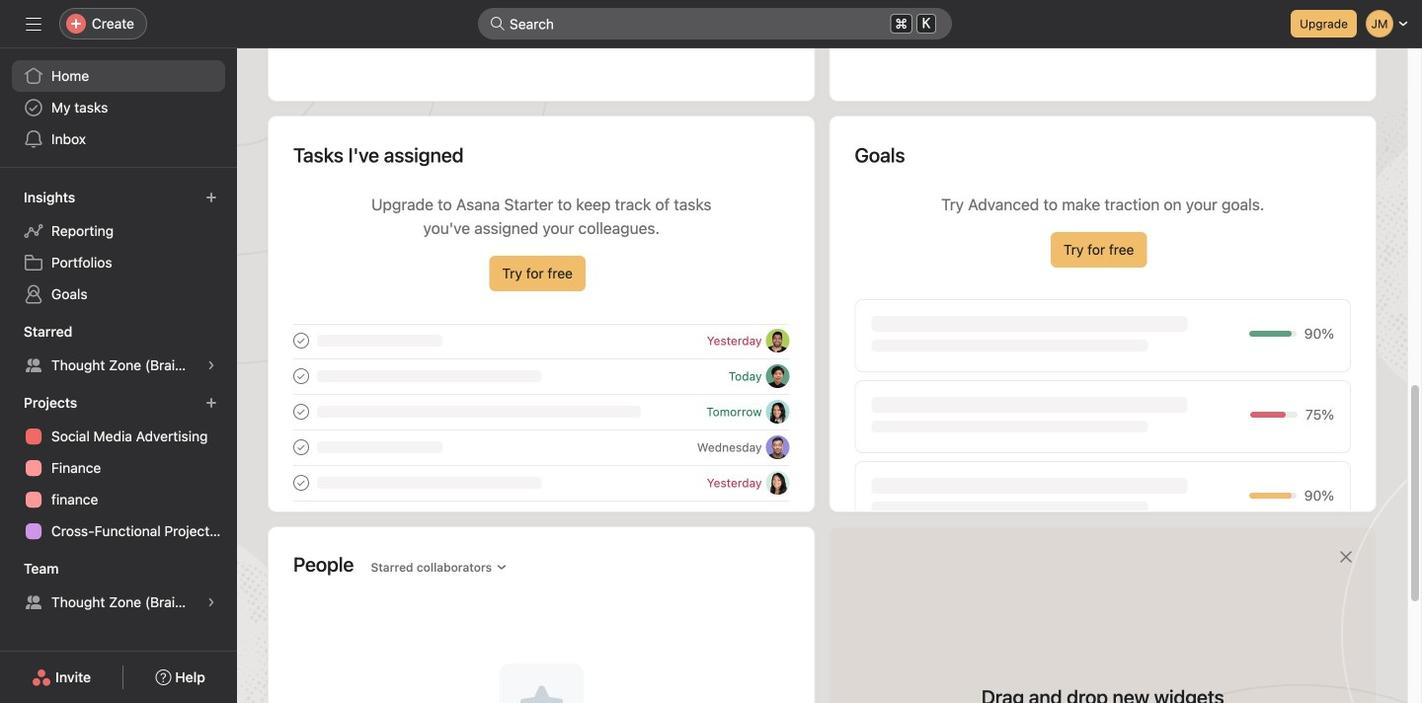Task type: describe. For each thing, give the bounding box(es) containing it.
dismiss image
[[1338, 549, 1354, 565]]

see details, thought zone (brainstorm space) image
[[205, 597, 217, 608]]

teams element
[[0, 551, 237, 622]]

hide sidebar image
[[26, 16, 41, 32]]

new insights image
[[205, 192, 217, 203]]

prominent image
[[490, 16, 506, 32]]

new project or portfolio image
[[205, 397, 217, 409]]



Task type: locate. For each thing, give the bounding box(es) containing it.
starred element
[[0, 314, 237, 385]]

None field
[[478, 8, 952, 40]]

insights element
[[0, 180, 237, 314]]

Search tasks, projects, and more text field
[[478, 8, 952, 40]]

global element
[[0, 48, 237, 167]]

projects element
[[0, 385, 237, 551]]

see details, thought zone (brainstorm space) image
[[205, 359, 217, 371]]



Task type: vqa. For each thing, say whether or not it's contained in the screenshot.
Global Element
yes



